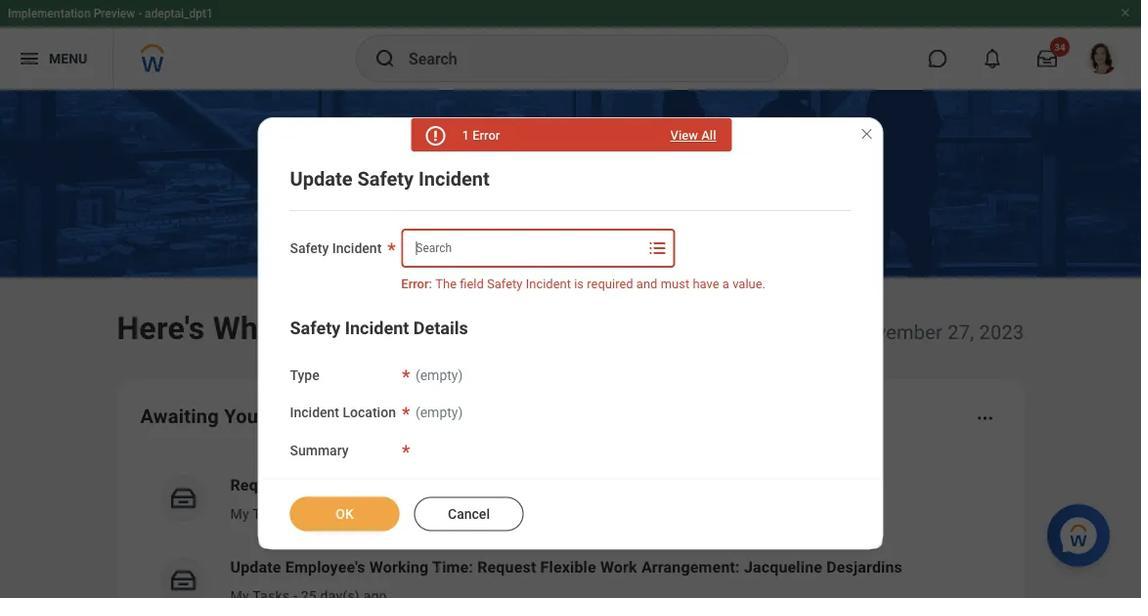 Task type: vqa. For each thing, say whether or not it's contained in the screenshot.
the bottommost Arrangement:
yes



Task type: describe. For each thing, give the bounding box(es) containing it.
request inside update employee's working time: request flexible work arrangement: jacqueline desjardins button
[[477, 558, 536, 576]]

type
[[290, 367, 319, 383]]

awaiting
[[140, 405, 219, 428]]

incident left is at the top right of the page
[[526, 277, 571, 291]]

incident down 1
[[418, 167, 490, 190]]

incident up summary
[[290, 405, 339, 421]]

prompts image
[[646, 237, 669, 260]]

it's
[[741, 321, 767, 344]]

close environment banner image
[[1120, 7, 1131, 19]]

update safety incident dialog
[[258, 117, 883, 550]]

0 vertical spatial desjardins
[[579, 476, 655, 494]]

0 horizontal spatial flexible
[[293, 476, 349, 494]]

summary
[[290, 443, 349, 459]]

the
[[435, 277, 457, 291]]

request flexible work arrangement: jacqueline desjardins
[[230, 476, 655, 494]]

incident down error:
[[345, 318, 409, 338]]

implementation preview -   adeptai_dpt1
[[8, 7, 213, 21]]

tasks
[[253, 506, 290, 522]]

profile logan mcneil element
[[1075, 37, 1129, 80]]

flexible inside button
[[540, 558, 596, 576]]

my
[[230, 506, 249, 522]]

have
[[693, 277, 719, 291]]

safety incident details button
[[290, 318, 468, 338]]

- for tasks
[[293, 506, 297, 522]]

monday,
[[772, 321, 846, 344]]

happening
[[314, 310, 469, 347]]

safety incident
[[290, 241, 382, 257]]

update for update employee's working time: request flexible work arrangement: jacqueline desjardins
[[230, 558, 281, 576]]

day(s)
[[312, 506, 352, 522]]

(empty) for type
[[415, 367, 463, 383]]

safety right field at the left top
[[487, 277, 523, 291]]

a
[[722, 277, 729, 291]]

working
[[369, 558, 429, 576]]

update for update safety incident
[[290, 167, 352, 190]]

0 vertical spatial jacqueline
[[497, 476, 575, 494]]

0 horizontal spatial request
[[230, 476, 289, 494]]

here's what's happening
[[117, 310, 469, 347]]

is
[[574, 277, 584, 291]]

notifications large image
[[983, 49, 1002, 68]]

jacqueline inside button
[[744, 558, 822, 576]]

required
[[587, 277, 633, 291]]

2023
[[979, 321, 1024, 344]]

error: the field safety incident is required and must have a value.
[[401, 277, 766, 291]]

inbox large image
[[1037, 49, 1057, 68]]

safety incident details group
[[290, 316, 851, 461]]

it's monday, november 27, 2023
[[741, 321, 1024, 344]]

work inside button
[[600, 558, 637, 576]]

here's
[[117, 310, 205, 347]]



Task type: locate. For each thing, give the bounding box(es) containing it.
- inside awaiting your action list
[[293, 506, 297, 522]]

0 vertical spatial update
[[290, 167, 352, 190]]

what's
[[213, 310, 306, 347]]

1 vertical spatial -
[[293, 506, 297, 522]]

update employee's working time: request flexible work arrangement: jacqueline desjardins
[[230, 558, 902, 576]]

0 horizontal spatial work
[[353, 476, 390, 494]]

request up tasks
[[230, 476, 289, 494]]

desjardins inside button
[[826, 558, 902, 576]]

cancel button
[[414, 497, 524, 532]]

inbox image for request flexible work arrangement: jacqueline desjardins
[[169, 484, 198, 513]]

(empty) down details
[[415, 367, 463, 383]]

safety incident details
[[290, 318, 468, 338]]

flexible
[[293, 476, 349, 494], [540, 558, 596, 576]]

2 inbox image from the top
[[169, 566, 198, 595]]

1 horizontal spatial -
[[293, 506, 297, 522]]

inbox image for update employee's working time: request flexible work arrangement: jacqueline desjardins
[[169, 566, 198, 595]]

action
[[271, 405, 329, 428]]

incident location
[[290, 405, 396, 421]]

my tasks - 7 day(s) ago
[[230, 506, 379, 522]]

details
[[413, 318, 468, 338]]

error
[[472, 128, 500, 143]]

safety
[[357, 167, 414, 190], [290, 241, 329, 257], [487, 277, 523, 291], [290, 318, 341, 338]]

1 horizontal spatial work
[[600, 558, 637, 576]]

Safety Incident field
[[403, 231, 644, 266]]

- right preview on the left top
[[138, 7, 142, 21]]

1 vertical spatial update
[[230, 558, 281, 576]]

1 horizontal spatial update
[[290, 167, 352, 190]]

and
[[636, 277, 657, 291]]

7
[[301, 506, 309, 522]]

incident
[[418, 167, 490, 190], [332, 241, 382, 257], [526, 277, 571, 291], [345, 318, 409, 338], [290, 405, 339, 421]]

1 vertical spatial inbox image
[[169, 566, 198, 595]]

safety up here's what's happening
[[290, 241, 329, 257]]

1
[[462, 128, 469, 143]]

1 vertical spatial flexible
[[540, 558, 596, 576]]

view
[[670, 128, 698, 143]]

work
[[353, 476, 390, 494], [600, 558, 637, 576]]

error:
[[401, 277, 432, 291]]

close update safety incident image
[[859, 126, 875, 142]]

- left the 7
[[293, 506, 297, 522]]

1 vertical spatial request
[[477, 558, 536, 576]]

request
[[230, 476, 289, 494], [477, 558, 536, 576]]

update employee's working time: request flexible work arrangement: jacqueline desjardins button
[[140, 540, 1001, 598]]

0 vertical spatial (empty)
[[415, 367, 463, 383]]

update safety incident
[[290, 167, 490, 190]]

update up safety incident
[[290, 167, 352, 190]]

field
[[460, 277, 484, 291]]

ago
[[355, 506, 379, 522]]

0 horizontal spatial arrangement:
[[394, 476, 493, 494]]

0 horizontal spatial update
[[230, 558, 281, 576]]

- inside banner
[[138, 7, 142, 21]]

here's what's happening main content
[[0, 90, 1141, 598]]

inbox image inside update employee's working time: request flexible work arrangement: jacqueline desjardins button
[[169, 566, 198, 595]]

1 vertical spatial jacqueline
[[744, 558, 822, 576]]

preview
[[94, 7, 135, 21]]

0 vertical spatial work
[[353, 476, 390, 494]]

0 vertical spatial arrangement:
[[394, 476, 493, 494]]

jacqueline
[[497, 476, 575, 494], [744, 558, 822, 576]]

ok
[[336, 506, 354, 522]]

inbox image
[[169, 484, 198, 513], [169, 566, 198, 595]]

exclamation image
[[428, 129, 442, 144]]

implementation preview -   adeptai_dpt1 banner
[[0, 0, 1141, 90]]

time:
[[432, 558, 473, 576]]

0 vertical spatial flexible
[[293, 476, 349, 494]]

adeptai_dpt1
[[145, 7, 213, 21]]

desjardins
[[579, 476, 655, 494], [826, 558, 902, 576]]

1 horizontal spatial desjardins
[[826, 558, 902, 576]]

november
[[851, 321, 943, 344]]

awaiting your action
[[140, 405, 329, 428]]

0 horizontal spatial -
[[138, 7, 142, 21]]

safety up "type"
[[290, 318, 341, 338]]

0 horizontal spatial desjardins
[[579, 476, 655, 494]]

0 horizontal spatial jacqueline
[[497, 476, 575, 494]]

1 vertical spatial desjardins
[[826, 558, 902, 576]]

1 vertical spatial (empty)
[[415, 405, 463, 421]]

1 vertical spatial arrangement:
[[641, 558, 740, 576]]

update
[[290, 167, 352, 190], [230, 558, 281, 576]]

-
[[138, 7, 142, 21], [293, 506, 297, 522]]

all
[[701, 128, 716, 143]]

update down tasks
[[230, 558, 281, 576]]

value.
[[732, 277, 766, 291]]

update inside dialog
[[290, 167, 352, 190]]

0 vertical spatial inbox image
[[169, 484, 198, 513]]

0 vertical spatial request
[[230, 476, 289, 494]]

your
[[224, 405, 266, 428]]

(empty) for incident location
[[415, 405, 463, 421]]

implementation
[[8, 7, 91, 21]]

1 inbox image from the top
[[169, 484, 198, 513]]

27,
[[948, 321, 974, 344]]

incident down update safety incident
[[332, 241, 382, 257]]

1 horizontal spatial arrangement:
[[641, 558, 740, 576]]

update inside button
[[230, 558, 281, 576]]

1 horizontal spatial request
[[477, 558, 536, 576]]

0 vertical spatial -
[[138, 7, 142, 21]]

request right time:
[[477, 558, 536, 576]]

arrangement: inside update employee's working time: request flexible work arrangement: jacqueline desjardins button
[[641, 558, 740, 576]]

1 (empty) from the top
[[415, 367, 463, 383]]

view all
[[670, 128, 716, 143]]

safety up safety incident
[[357, 167, 414, 190]]

safety inside group
[[290, 318, 341, 338]]

arrangement:
[[394, 476, 493, 494], [641, 558, 740, 576]]

cancel
[[448, 506, 490, 522]]

location
[[343, 405, 396, 421]]

employee's
[[285, 558, 365, 576]]

must
[[661, 277, 689, 291]]

2 (empty) from the top
[[415, 405, 463, 421]]

1 horizontal spatial flexible
[[540, 558, 596, 576]]

1 vertical spatial work
[[600, 558, 637, 576]]

1 error
[[462, 128, 500, 143]]

(empty) right location
[[415, 405, 463, 421]]

ok button
[[290, 497, 399, 532]]

(empty)
[[415, 367, 463, 383], [415, 405, 463, 421]]

- for preview
[[138, 7, 142, 21]]

1 horizontal spatial jacqueline
[[744, 558, 822, 576]]

search image
[[374, 47, 397, 70]]

awaiting your action list
[[140, 458, 1001, 598]]



